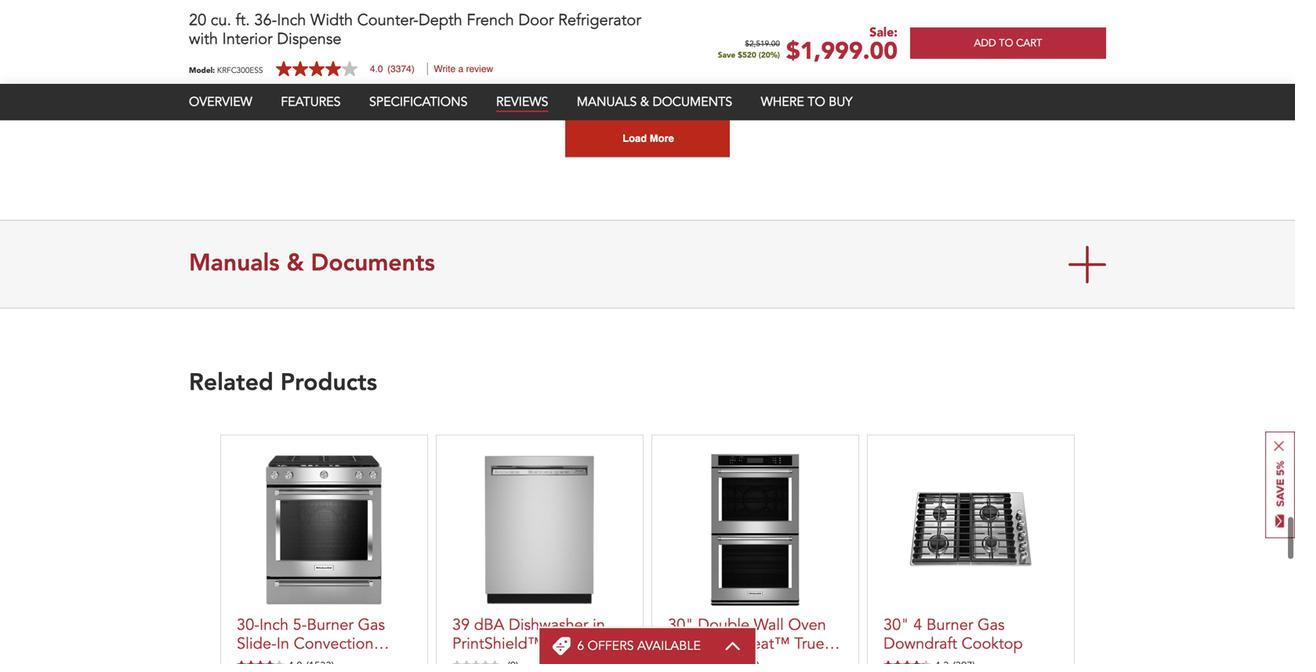 Task type: locate. For each thing, give the bounding box(es) containing it.
to left "buy"
[[808, 93, 826, 111]]

with up write a review
[[457, 51, 475, 63]]

overview
[[189, 93, 252, 111]]

1 horizontal spatial &
[[641, 93, 649, 111]]

0 horizontal spatial (
[[464, 82, 468, 94]]

overview link
[[189, 93, 252, 111]]

39 dba dishwasher in printshield™ finish with third level utensil rack
[[452, 615, 621, 664]]

burner
[[307, 615, 354, 636], [927, 615, 974, 636]]

20
[[189, 9, 206, 31]]

0 vertical spatial &
[[641, 93, 649, 111]]

write
[[434, 64, 456, 75]]

1 horizontal spatial 0
[[508, 82, 514, 94]]

gas right downdraft
[[978, 615, 1005, 636]]

0 horizontal spatial 0
[[468, 82, 473, 94]]

0 horizontal spatial gas
[[358, 615, 385, 636]]

30 image
[[709, 451, 803, 608], [909, 491, 1034, 569]]

with right 6
[[592, 633, 621, 655]]

( right 6e2d45c3 5453 4298 8f0d 3720663176c5 icon
[[505, 82, 508, 94]]

1 vertical spatial &
[[287, 253, 304, 276]]

load
[[623, 133, 647, 144]]

1 horizontal spatial documents
[[653, 93, 733, 111]]

with inside the "39 dba dishwasher in printshield™ finish with third level utensil rack"
[[592, 633, 621, 655]]

related products
[[189, 373, 377, 396]]

0 down the write a review button
[[468, 82, 473, 94]]

convection
[[294, 633, 374, 655]]

0 vertical spatial with
[[189, 28, 218, 50]]

finish
[[548, 633, 588, 655]]

1 vertical spatial with
[[457, 51, 475, 63]]

a
[[458, 64, 464, 75]]

1 vertical spatial inch
[[259, 615, 289, 636]]

2 vertical spatial with
[[592, 633, 621, 655]]

1 horizontal spatial to
[[808, 93, 826, 111]]

with up model:
[[189, 28, 218, 50]]

1 horizontal spatial (
[[505, 82, 508, 94]]

products
[[281, 373, 377, 396]]

1 horizontal spatial ( 0 )
[[505, 82, 518, 94]]

1 horizontal spatial )
[[514, 82, 518, 94]]

in
[[277, 633, 289, 655]]

width
[[311, 9, 353, 31]]

5-
[[293, 615, 307, 636]]

1 horizontal spatial manuals & documents
[[577, 93, 733, 111]]

1 burner from the left
[[307, 615, 354, 636]]

1 horizontal spatial gas
[[978, 615, 1005, 636]]

0 horizontal spatial manuals & documents
[[189, 253, 435, 276]]

0 vertical spatial inch
[[277, 9, 306, 31]]

to left grip.
[[794, 51, 802, 63]]

cart
[[1017, 36, 1043, 50]]

0 vertical spatial to
[[794, 51, 802, 63]]

1 horizontal spatial manuals
[[577, 93, 637, 111]]

manuals
[[577, 93, 637, 111], [189, 253, 280, 276]]

1 horizontal spatial 30 image
[[909, 491, 1034, 569]]

2 gas from the left
[[978, 615, 1005, 636]]

1 ( 0 ) from the left
[[464, 82, 477, 94]]

utensil
[[534, 652, 581, 664]]

the
[[558, 51, 572, 63]]

easier
[[763, 51, 791, 63]]

model: krfc300ess
[[189, 65, 263, 76]]

$520
[[738, 50, 757, 60]]

( 0 ) down the write a review button
[[464, 82, 477, 94]]

report button
[[557, 77, 585, 96]]

( 0 )
[[464, 82, 477, 94], [505, 82, 518, 94]]

39 dba dishwasher in printshield™ finish with third level utensil rack link
[[452, 615, 627, 664]]

1 gas from the left
[[358, 615, 385, 636]]

with
[[189, 28, 218, 50], [457, 51, 475, 63], [592, 633, 621, 655]]

printshield™
[[452, 633, 543, 655]]

gas
[[358, 615, 385, 636], [978, 615, 1005, 636]]

dba
[[474, 615, 505, 636]]

) left 6e2d45c3 5453 4298 8f0d 3720663176c5 icon
[[473, 82, 477, 94]]

4.0 (3374)
[[370, 64, 415, 75]]

1 vertical spatial to
[[808, 93, 826, 111]]

0 horizontal spatial )
[[473, 82, 477, 94]]

model,
[[730, 51, 760, 63]]

burner right 4
[[927, 615, 974, 636]]

( 0 ) right 6e2d45c3 5453 4298 8f0d 3720663176c5 icon
[[505, 82, 518, 94]]

specifications
[[369, 93, 468, 111]]

burner right in on the bottom of the page
[[307, 615, 354, 636]]

working
[[399, 51, 434, 63]]

gas right 5-
[[358, 615, 385, 636]]

19 days ago
[[399, 28, 451, 38]]

0 horizontal spatial with
[[189, 28, 218, 50]]

add to cart button
[[910, 27, 1107, 59]]

1 horizontal spatial with
[[457, 51, 475, 63]]

1 ) from the left
[[473, 82, 477, 94]]

days
[[413, 28, 432, 38]]

where to buy
[[761, 93, 853, 111]]

2 burner from the left
[[927, 615, 974, 636]]

rack
[[586, 652, 618, 664]]

2 ( from the left
[[505, 82, 508, 94]]

no
[[478, 51, 489, 63]]

inch left the width
[[277, 9, 306, 31]]

0 horizontal spatial manuals
[[189, 253, 280, 276]]

burner inside the 30" 4 burner gas downdraft cooktop
[[927, 615, 974, 636]]

2 ) from the left
[[514, 82, 518, 94]]

add
[[974, 36, 996, 50]]

4.0
[[370, 64, 383, 75]]

1 vertical spatial manuals & documents
[[189, 253, 435, 276]]

0 right 6e2d45c3 5453 4298 8f0d 3720663176c5 icon
[[508, 82, 514, 94]]

1 horizontal spatial burner
[[927, 615, 974, 636]]

interior
[[222, 28, 273, 50]]

2 ( 0 ) from the left
[[505, 82, 518, 94]]

0 horizontal spatial burner
[[307, 615, 354, 636]]

1 ( from the left
[[464, 82, 468, 94]]

than
[[666, 51, 685, 63]]

30-inch 5-burner gas slide-in convection range
[[237, 615, 385, 664]]

manuals & documents
[[577, 93, 733, 111], [189, 253, 435, 276]]

0 vertical spatial manuals & documents
[[577, 93, 733, 111]]

write a review
[[434, 64, 493, 75]]

1 vertical spatial documents
[[311, 253, 435, 276]]

6
[[577, 638, 584, 655]]

french
[[467, 9, 514, 31]]

2 horizontal spatial with
[[592, 633, 621, 655]]

where to buy link
[[761, 93, 853, 111]]

inch left 5-
[[259, 615, 289, 636]]

)
[[473, 82, 477, 94], [514, 82, 518, 94]]

heading
[[577, 638, 701, 655]]

inch inside 30-inch 5-burner gas slide-in convection range
[[259, 615, 289, 636]]

0 vertical spatial documents
[[653, 93, 733, 111]]

manuals & documents link
[[577, 93, 733, 111]]

documents
[[653, 93, 733, 111], [311, 253, 435, 276]]

( right "d8c4887f dca8 44a1 801a cfe76c084647" "image"
[[464, 82, 468, 94]]

downdraft
[[884, 633, 958, 655]]

$1,999.00
[[787, 35, 898, 67]]

) right 6e2d45c3 5453 4298 8f0d 3720663176c5 icon
[[514, 82, 518, 94]]

0 horizontal spatial &
[[287, 253, 304, 276]]

(
[[464, 82, 468, 94], [505, 82, 508, 94]]

0 horizontal spatial ( 0 )
[[464, 82, 477, 94]]

0 horizontal spatial documents
[[311, 253, 435, 276]]



Task type: describe. For each thing, give the bounding box(es) containing it.
1 vertical spatial manuals
[[189, 253, 280, 276]]

39 dba dishwasher in printshield™ finish with third level utensil rack image
[[481, 451, 599, 608]]

dishwasher
[[509, 615, 588, 636]]

30"
[[884, 615, 909, 636]]

0 horizontal spatial to
[[794, 51, 802, 63]]

door
[[519, 9, 554, 31]]

counter-
[[357, 9, 419, 31]]

cu.
[[211, 9, 231, 31]]

model:
[[189, 65, 215, 76]]

ago
[[435, 28, 451, 38]]

save
[[718, 50, 736, 60]]

$2,519.00
[[745, 40, 780, 48]]

reviews link
[[496, 93, 548, 112]]

problems,
[[492, 51, 537, 63]]

burner inside 30-inch 5-burner gas slide-in convection range
[[307, 615, 354, 636]]

load more
[[623, 133, 674, 144]]

where
[[761, 93, 804, 111]]

0 vertical spatial manuals
[[577, 93, 637, 111]]

buy
[[829, 93, 853, 111]]

door
[[575, 51, 595, 63]]

previous
[[688, 51, 727, 63]]

krfc300ess
[[217, 65, 263, 76]]

0 horizontal spatial 30 image
[[709, 451, 803, 608]]

30-inch 5-burner gas slide-in convection range image
[[262, 451, 386, 608]]

30-
[[237, 615, 260, 636]]

content helpfulness group
[[399, 77, 1099, 96]]

30" 4 burner gas downdraft cooktop link
[[884, 615, 1059, 655]]

slide-
[[237, 633, 277, 655]]

(20%)
[[759, 50, 780, 60]]

inch inside 20 cu. ft. 36-inch width counter-depth french door refrigerator with interior dispense
[[277, 9, 306, 31]]

4
[[914, 615, 922, 636]]

promo tag image
[[552, 637, 571, 656]]

gas inside the 30" 4 burner gas downdraft cooktop
[[978, 615, 1005, 636]]

depth
[[419, 9, 462, 31]]

2 0 from the left
[[508, 82, 514, 94]]

39
[[452, 615, 470, 636]]

cooktop
[[962, 633, 1023, 655]]

1 0 from the left
[[468, 82, 473, 94]]

refrigerator
[[558, 9, 641, 31]]

30" 4 burner gas downdraft cooktop
[[884, 615, 1023, 655]]

gas inside 30-inch 5-burner gas slide-in convection range
[[358, 615, 385, 636]]

reviews
[[496, 93, 548, 111]]

well
[[437, 51, 454, 63]]

features
[[281, 93, 341, 111]]

offers
[[588, 638, 634, 655]]

better
[[637, 51, 663, 63]]

specifications link
[[369, 93, 468, 111]]

review
[[466, 64, 493, 75]]

like
[[540, 51, 555, 63]]

related
[[189, 373, 274, 396]]

range
[[237, 652, 281, 664]]

load more button
[[565, 120, 730, 157]]

in
[[593, 615, 605, 636]]

sale: $1,999.00
[[787, 24, 898, 67]]

to
[[999, 36, 1014, 50]]

19
[[399, 28, 410, 38]]

features link
[[281, 93, 341, 111]]

heading containing 6
[[577, 638, 701, 655]]

with inside 20 cu. ft. 36-inch width counter-depth french door refrigerator with interior dispense
[[189, 28, 218, 50]]

sale:
[[870, 24, 898, 41]]

ft.
[[236, 9, 250, 31]]

close image
[[1274, 441, 1285, 451]]

6 offers available
[[577, 638, 701, 655]]

6e2d45c3 5453 4298 8f0d 3720663176c5 image
[[485, 83, 497, 96]]

$2,519.00 save $520 (20%)
[[718, 40, 780, 60]]

20 cu. ft. 36-inch width counter-depth french door refrigerator with interior dispense
[[189, 9, 641, 50]]

(3374)
[[388, 64, 415, 75]]

working well with no problems, like the door handles better than previous model, easier to grip.
[[399, 51, 825, 63]]

more
[[650, 133, 674, 144]]

chevron icon image
[[724, 641, 742, 651]]

add to cart
[[974, 36, 1043, 50]]

helpful?
[[399, 80, 436, 92]]

d8c4887f dca8 44a1 801a cfe76c084647 image
[[444, 81, 456, 93]]

report
[[557, 81, 585, 92]]

grip.
[[805, 51, 825, 63]]

36-
[[254, 9, 277, 31]]

level
[[493, 652, 529, 664]]

write a review button
[[434, 64, 493, 75]]

handles
[[598, 51, 634, 63]]

30-inch 5-burner gas slide-in convection range link
[[237, 615, 412, 664]]

third
[[452, 652, 488, 664]]



Task type: vqa. For each thing, say whether or not it's contained in the screenshot.
the left "LED"
no



